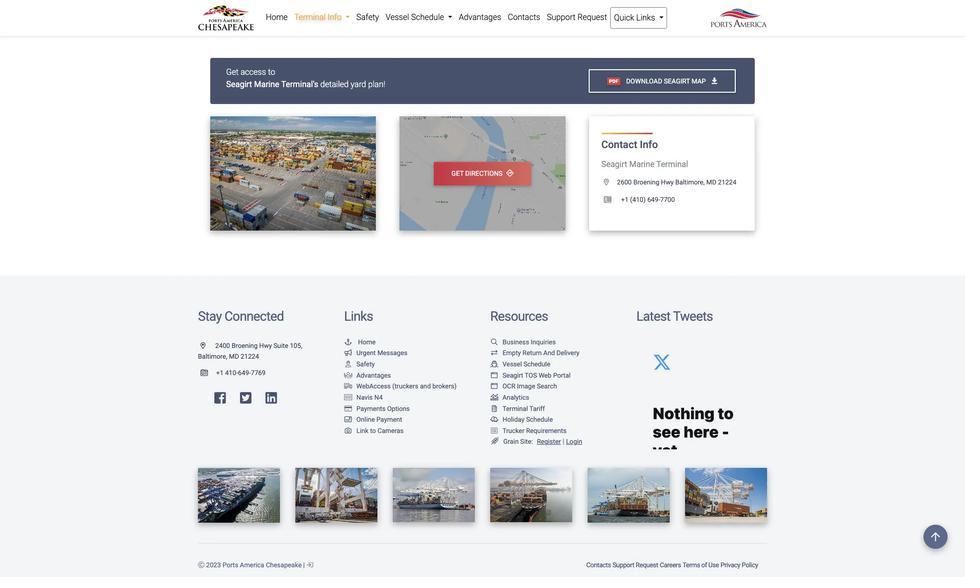 Task type: describe. For each thing, give the bounding box(es) containing it.
trucker requirements link
[[490, 427, 567, 435]]

access
[[241, 67, 266, 77]]

search
[[537, 383, 557, 391]]

home link for terminal info link
[[263, 7, 291, 28]]

0 horizontal spatial vessel schedule
[[386, 12, 446, 22]]

7769
[[251, 369, 266, 377]]

payments options link
[[344, 405, 410, 413]]

portal
[[553, 372, 571, 379]]

map marker alt image
[[604, 180, 617, 186]]

seagirt marine terminal
[[602, 160, 688, 169]]

careers
[[660, 561, 681, 569]]

0 vertical spatial vessel
[[386, 12, 409, 22]]

n4
[[374, 394, 383, 402]]

zoom
[[293, 170, 312, 177]]

649- for 7700
[[648, 196, 660, 204]]

america
[[240, 561, 264, 569]]

login
[[566, 438, 582, 446]]

contact info tab panel
[[199, 58, 767, 243]]

terms
[[683, 561, 700, 569]]

info for terminal info
[[328, 12, 342, 22]]

bells image
[[490, 417, 499, 424]]

trucker
[[503, 427, 525, 435]]

hwy for baltimore,
[[661, 179, 674, 186]]

1 vertical spatial advantages link
[[344, 372, 391, 379]]

privacy policy link
[[720, 556, 759, 574]]

tab list containing facility info
[[202, 0, 767, 29]]

navis n4 link
[[344, 394, 383, 402]]

business
[[503, 338, 529, 346]]

navis
[[357, 394, 373, 402]]

facility details link
[[274, 0, 343, 25]]

0 vertical spatial home
[[266, 12, 288, 22]]

+1 (410) 649-7700 link
[[602, 196, 675, 204]]

+1 for +1 410-649-7769
[[216, 369, 224, 377]]

info for contact info
[[640, 139, 658, 151]]

stay
[[198, 309, 222, 324]]

0 vertical spatial support request link
[[544, 7, 611, 28]]

0 horizontal spatial vessel schedule link
[[382, 7, 456, 28]]

yard
[[351, 80, 366, 89]]

brokers)
[[433, 383, 457, 391]]

and
[[420, 383, 431, 391]]

terminal inside the contact info tab panel
[[657, 160, 688, 169]]

directions image
[[504, 170, 514, 177]]

to for click to zoom
[[283, 170, 292, 177]]

105,
[[290, 342, 302, 350]]

suite
[[274, 342, 288, 350]]

directions
[[465, 170, 503, 177]]

contacts for contacts support request careers terms of use privacy policy
[[587, 561, 611, 569]]

empty return and delivery
[[503, 350, 580, 357]]

2023 ports america chesapeake |
[[205, 561, 307, 569]]

messages
[[377, 350, 408, 357]]

hours
[[379, 9, 401, 19]]

seagirt tos web portal
[[503, 372, 571, 379]]

link to cameras
[[357, 427, 404, 435]]

baltimore, inside 2400 broening hwy suite 105, baltimore, md 21224
[[198, 353, 227, 361]]

0 vertical spatial contacts link
[[505, 7, 544, 28]]

webaccess
[[357, 383, 391, 391]]

holiday schedule link
[[490, 416, 553, 424]]

camera image
[[344, 428, 352, 435]]

1 vertical spatial |
[[303, 561, 305, 569]]

get  access to seagirt marine terminal's detailed yard plan!
[[226, 67, 385, 89]]

terminal for terminal info
[[294, 12, 326, 22]]

empty return and delivery link
[[490, 350, 580, 357]]

schedule for ship image
[[524, 361, 551, 368]]

urgent messages link
[[344, 350, 408, 357]]

online payment link
[[344, 416, 402, 424]]

ocr image search
[[503, 383, 557, 391]]

business inquiries
[[503, 338, 556, 346]]

facility info
[[215, 9, 256, 19]]

bullhorn image
[[344, 351, 352, 357]]

site:
[[520, 438, 533, 446]]

7700
[[660, 196, 675, 204]]

1 vertical spatial home
[[358, 338, 376, 346]]

seagirt inside get  access to seagirt marine terminal's detailed yard plan!
[[226, 80, 252, 89]]

1 vertical spatial request
[[636, 561, 658, 569]]

twitter square image
[[240, 392, 252, 405]]

0 vertical spatial schedule
[[411, 12, 444, 22]]

login link
[[566, 438, 582, 446]]

contacts support request careers terms of use privacy policy
[[587, 561, 758, 569]]

+1 410-649-7769
[[216, 369, 266, 377]]

seagirt up ocr
[[503, 372, 523, 379]]

holiday
[[503, 416, 525, 424]]

(410)
[[630, 196, 646, 204]]

latest
[[637, 309, 671, 324]]

online payment
[[357, 416, 402, 424]]

to inside get  access to seagirt marine terminal's detailed yard plan!
[[268, 67, 275, 77]]

web
[[539, 372, 552, 379]]

hand receiving image
[[344, 373, 352, 379]]

marine inside get  access to seagirt marine terminal's detailed yard plan!
[[254, 80, 279, 89]]

1 vertical spatial links
[[344, 309, 373, 324]]

terminal info link
[[291, 7, 353, 28]]

container storage image
[[344, 395, 352, 402]]

terms of use link
[[682, 556, 720, 574]]

file invoice image
[[490, 406, 499, 413]]

facility for facility details
[[283, 9, 308, 19]]

1 vertical spatial vessel schedule link
[[490, 361, 551, 368]]

info square image
[[229, 0, 243, 7]]

1 horizontal spatial vessel schedule
[[503, 361, 551, 368]]

analytics image
[[490, 395, 499, 402]]

md inside 2400 broening hwy suite 105, baltimore, md 21224
[[229, 353, 239, 361]]

empty
[[503, 350, 521, 357]]

link to cameras link
[[344, 427, 404, 435]]

detailed
[[320, 80, 349, 89]]

business inquiries link
[[490, 338, 556, 346]]

analytics
[[503, 394, 529, 402]]

chesapeake
[[266, 561, 302, 569]]

holiday schedule
[[503, 416, 553, 424]]

delivery
[[557, 350, 580, 357]]

image
[[517, 383, 535, 391]]

2400
[[215, 342, 230, 350]]

gate hours
[[361, 9, 401, 19]]

ship image
[[490, 362, 499, 368]]

seagirt left map
[[664, 77, 690, 85]]

sign in image
[[307, 563, 313, 569]]

(truckers
[[392, 383, 418, 391]]

2023
[[206, 561, 221, 569]]

download
[[626, 77, 663, 85]]

pdf
[[609, 78, 619, 84]]

phone office image for +1 (410) 649-7700
[[604, 197, 620, 204]]

0 horizontal spatial support
[[547, 12, 576, 22]]



Task type: vqa. For each thing, say whether or not it's contained in the screenshot.
the Online
yes



Task type: locate. For each thing, give the bounding box(es) containing it.
broening right 2400 at left
[[232, 342, 258, 350]]

gate hours link
[[352, 0, 409, 25]]

facility
[[215, 9, 240, 19], [283, 9, 308, 19]]

1 vertical spatial baltimore,
[[198, 353, 227, 361]]

1 vertical spatial support request link
[[612, 556, 659, 574]]

get for get directions
[[452, 170, 464, 177]]

2 horizontal spatial info
[[640, 139, 658, 151]]

facility left details
[[283, 9, 308, 19]]

quick
[[614, 13, 634, 23]]

schedule down tariff
[[526, 416, 553, 424]]

marine down access
[[254, 80, 279, 89]]

1 vertical spatial contacts
[[587, 561, 611, 569]]

terminal inside tab list
[[428, 9, 459, 19]]

1 horizontal spatial home link
[[344, 338, 376, 346]]

quick links
[[614, 13, 657, 23]]

1 horizontal spatial facility
[[283, 9, 308, 19]]

phone office image inside +1 410-649-7769 link
[[201, 370, 216, 377]]

0 horizontal spatial info
[[242, 9, 256, 19]]

hwy for suite
[[259, 342, 272, 350]]

broening up +1 (410) 649-7700
[[634, 179, 660, 186]]

ports
[[223, 561, 238, 569]]

0 horizontal spatial baltimore,
[[198, 353, 227, 361]]

0 horizontal spatial +1
[[216, 369, 224, 377]]

phone office image down map marker alt icon
[[604, 197, 620, 204]]

to
[[268, 67, 275, 77], [283, 170, 292, 177], [370, 427, 376, 435]]

1 horizontal spatial +1
[[621, 196, 629, 204]]

0 horizontal spatial phone office image
[[201, 370, 216, 377]]

1 vertical spatial hwy
[[259, 342, 272, 350]]

1 horizontal spatial md
[[707, 179, 717, 186]]

1 vertical spatial marine
[[629, 160, 655, 169]]

0 vertical spatial +1
[[621, 196, 629, 204]]

truck container image
[[344, 384, 352, 390]]

advantages link
[[456, 7, 505, 28], [344, 372, 391, 379]]

1 vertical spatial +1
[[216, 369, 224, 377]]

broening for 2400
[[232, 342, 258, 350]]

options
[[387, 405, 410, 413]]

1 horizontal spatial |
[[563, 438, 564, 446]]

advantages inside advantages link
[[459, 12, 501, 22]]

1 horizontal spatial home
[[358, 338, 376, 346]]

marine
[[254, 80, 279, 89], [629, 160, 655, 169]]

1 horizontal spatial info
[[328, 12, 342, 22]]

wheat image
[[490, 438, 500, 446]]

payment
[[377, 416, 402, 424]]

1 horizontal spatial advantages
[[459, 12, 501, 22]]

facility for facility info
[[215, 9, 240, 19]]

0 vertical spatial get
[[226, 67, 239, 77]]

1 horizontal spatial contacts link
[[586, 556, 612, 574]]

links up anchor icon
[[344, 309, 373, 324]]

arrow alt to bottom image
[[712, 77, 718, 85]]

support request link
[[544, 7, 611, 28], [612, 556, 659, 574]]

0 vertical spatial request
[[578, 12, 607, 22]]

search image
[[490, 340, 499, 346]]

0 vertical spatial to
[[268, 67, 275, 77]]

credit card image
[[344, 406, 352, 413]]

0 horizontal spatial vessel
[[386, 12, 409, 22]]

seagirt down access
[[226, 80, 252, 89]]

register
[[537, 438, 561, 446]]

inquiries
[[531, 338, 556, 346]]

tab list
[[202, 0, 767, 29]]

0 horizontal spatial hwy
[[259, 342, 272, 350]]

home up urgent
[[358, 338, 376, 346]]

1 vertical spatial safety link
[[344, 361, 375, 368]]

1 vertical spatial md
[[229, 353, 239, 361]]

1 vertical spatial home link
[[344, 338, 376, 346]]

linkedin image
[[266, 392, 277, 405]]

1 vertical spatial schedule
[[524, 361, 551, 368]]

safety inside "link"
[[357, 12, 379, 22]]

0 vertical spatial safety
[[357, 12, 379, 22]]

ocr
[[503, 383, 516, 391]]

2600 broening hwy baltimore, md 21224 link
[[602, 179, 737, 186]]

careers link
[[659, 556, 682, 574]]

contacts
[[508, 12, 540, 22], [587, 561, 611, 569]]

0 vertical spatial phone office image
[[604, 197, 620, 204]]

grain site: register | login
[[503, 438, 582, 446]]

support request link left quick on the top
[[544, 7, 611, 28]]

0 horizontal spatial 649-
[[238, 369, 251, 377]]

hwy up 7700
[[661, 179, 674, 186]]

terminal for terminal tariff
[[503, 405, 528, 413]]

1 vertical spatial 649-
[[238, 369, 251, 377]]

+1 for +1 (410) 649-7700
[[621, 196, 629, 204]]

649- down 2400 broening hwy suite 105, baltimore, md 21224
[[238, 369, 251, 377]]

hwy
[[661, 179, 674, 186], [259, 342, 272, 350]]

0 vertical spatial links
[[636, 13, 655, 23]]

to inside button
[[283, 170, 292, 177]]

use
[[709, 561, 719, 569]]

seagirt tos web portal link
[[490, 372, 571, 379]]

1 horizontal spatial advantages link
[[456, 7, 505, 28]]

search plus image
[[314, 170, 323, 177]]

safety down urgent
[[357, 361, 375, 368]]

get left "directions"
[[452, 170, 464, 177]]

info for facility info
[[242, 9, 256, 19]]

tariff
[[530, 405, 545, 413]]

1 vertical spatial advantages
[[357, 372, 391, 379]]

2 safety from the top
[[357, 361, 375, 368]]

links right quick on the top
[[636, 13, 655, 23]]

0 vertical spatial 649-
[[648, 196, 660, 204]]

2 facility from the left
[[283, 9, 308, 19]]

2 horizontal spatial to
[[370, 427, 376, 435]]

0 horizontal spatial home link
[[263, 7, 291, 28]]

0 horizontal spatial 21224
[[241, 353, 259, 361]]

terminal info
[[294, 12, 344, 22]]

0 horizontal spatial contacts
[[508, 12, 540, 22]]

contacts for contacts
[[508, 12, 540, 22]]

1 horizontal spatial to
[[283, 170, 292, 177]]

1 horizontal spatial get
[[452, 170, 464, 177]]

649-
[[648, 196, 660, 204], [238, 369, 251, 377]]

1 vertical spatial to
[[283, 170, 292, 177]]

baltimore, down map marker alt image
[[198, 353, 227, 361]]

phone office image left "410-"
[[201, 370, 216, 377]]

webaccess (truckers and brokers) link
[[344, 383, 457, 391]]

2400 broening hwy suite 105, baltimore, md 21224 link
[[198, 342, 302, 361]]

vessel right gate
[[386, 12, 409, 22]]

credit card front image
[[344, 417, 352, 424]]

get directions
[[452, 170, 504, 177]]

to right link
[[370, 427, 376, 435]]

home link right facility info
[[263, 7, 291, 28]]

facility down info square icon
[[215, 9, 240, 19]]

terminal map
[[428, 9, 477, 19]]

phone office image for +1 410-649-7769
[[201, 370, 216, 377]]

get directions link
[[434, 162, 531, 186]]

broening for 2600
[[634, 179, 660, 186]]

0 horizontal spatial marine
[[254, 80, 279, 89]]

list alt image
[[490, 428, 499, 435]]

1 horizontal spatial 649-
[[648, 196, 660, 204]]

stay connected
[[198, 309, 284, 324]]

to for link to cameras
[[370, 427, 376, 435]]

connected
[[225, 309, 284, 324]]

home link up urgent
[[344, 338, 376, 346]]

terminal map link
[[419, 0, 485, 25]]

md inside the contact info tab panel
[[707, 179, 717, 186]]

schedule
[[411, 12, 444, 22], [524, 361, 551, 368], [526, 416, 553, 424]]

home link
[[263, 7, 291, 28], [344, 338, 376, 346]]

home right facility info
[[266, 12, 288, 22]]

649- right (410)
[[648, 196, 660, 204]]

| left sign in icon
[[303, 561, 305, 569]]

map
[[461, 9, 477, 19]]

phone office image
[[604, 197, 620, 204], [201, 370, 216, 377]]

0 vertical spatial contacts
[[508, 12, 540, 22]]

urgent messages
[[357, 350, 408, 357]]

2400 broening hwy suite 105, baltimore, md 21224
[[198, 342, 302, 361]]

terminal tariff link
[[490, 405, 545, 413]]

2 vertical spatial schedule
[[526, 416, 553, 424]]

exchange image
[[490, 351, 499, 357]]

0 vertical spatial broening
[[634, 179, 660, 186]]

1 horizontal spatial hwy
[[661, 179, 674, 186]]

0 horizontal spatial advantages link
[[344, 372, 391, 379]]

seagirt up map marker alt icon
[[602, 160, 627, 169]]

analytics link
[[490, 394, 529, 402]]

of
[[702, 561, 707, 569]]

0 horizontal spatial |
[[303, 561, 305, 569]]

return
[[523, 350, 542, 357]]

map
[[692, 77, 706, 85]]

410-
[[225, 369, 238, 377]]

info
[[242, 9, 256, 19], [328, 12, 342, 22], [640, 139, 658, 151]]

privacy
[[721, 561, 741, 569]]

home link for urgent messages link on the left bottom of the page
[[344, 338, 376, 346]]

quick links link
[[611, 7, 667, 29]]

hwy left suite
[[259, 342, 272, 350]]

md
[[707, 179, 717, 186], [229, 353, 239, 361]]

1 safety from the top
[[357, 12, 379, 22]]

21224 inside 2400 broening hwy suite 105, baltimore, md 21224
[[241, 353, 259, 361]]

0 horizontal spatial contacts link
[[505, 7, 544, 28]]

broening inside the contact info tab panel
[[634, 179, 660, 186]]

payments
[[357, 405, 386, 413]]

urgent
[[357, 350, 376, 357]]

vessel down empty
[[503, 361, 522, 368]]

facebook square image
[[214, 392, 226, 405]]

+1
[[621, 196, 629, 204], [216, 369, 224, 377]]

0 vertical spatial vessel schedule link
[[382, 7, 456, 28]]

navis n4
[[357, 394, 383, 402]]

gate
[[361, 9, 377, 19]]

facility inside "facility info" link
[[215, 9, 240, 19]]

649- for 7769
[[238, 369, 251, 377]]

terminal's
[[281, 80, 318, 89]]

| left login link
[[563, 438, 564, 446]]

marine down contact info
[[629, 160, 655, 169]]

info inside tab panel
[[640, 139, 658, 151]]

get for get  access to seagirt marine terminal's detailed yard plan!
[[226, 67, 239, 77]]

649- inside the contact info tab panel
[[648, 196, 660, 204]]

1 horizontal spatial baltimore,
[[676, 179, 705, 186]]

0 horizontal spatial md
[[229, 353, 239, 361]]

browser image
[[490, 384, 499, 390]]

requirements
[[526, 427, 567, 435]]

request left quick on the top
[[578, 12, 607, 22]]

policy
[[742, 561, 758, 569]]

+1 inside the contact info tab panel
[[621, 196, 629, 204]]

0 vertical spatial md
[[707, 179, 717, 186]]

support request
[[547, 12, 607, 22]]

0 horizontal spatial facility
[[215, 9, 240, 19]]

safety left "hours"
[[357, 12, 379, 22]]

0 horizontal spatial to
[[268, 67, 275, 77]]

seagirt
[[664, 77, 690, 85], [226, 80, 252, 89], [602, 160, 627, 169], [503, 372, 523, 379]]

1 horizontal spatial request
[[636, 561, 658, 569]]

1 vertical spatial broening
[[232, 342, 258, 350]]

2600 broening hwy baltimore, md 21224
[[617, 179, 737, 186]]

safety link for terminal info link
[[353, 7, 382, 28]]

advantages
[[459, 12, 501, 22], [357, 372, 391, 379]]

to right click
[[283, 170, 292, 177]]

1 horizontal spatial support request link
[[612, 556, 659, 574]]

broening inside 2400 broening hwy suite 105, baltimore, md 21224
[[232, 342, 258, 350]]

0 vertical spatial |
[[563, 438, 564, 446]]

+1 (410) 649-7700
[[620, 196, 675, 204]]

request left careers
[[636, 561, 658, 569]]

0 vertical spatial advantages link
[[456, 7, 505, 28]]

safety link for urgent messages link on the left bottom of the page
[[344, 361, 375, 368]]

cameras
[[378, 427, 404, 435]]

1 horizontal spatial marine
[[629, 160, 655, 169]]

1 horizontal spatial 21224
[[718, 179, 737, 186]]

2600
[[617, 179, 632, 186]]

map marker alt image
[[201, 343, 214, 350]]

1 horizontal spatial links
[[636, 13, 655, 23]]

phone office image inside +1 (410) 649-7700 link
[[604, 197, 620, 204]]

|
[[563, 438, 564, 446], [303, 561, 305, 569]]

click to zoom button
[[246, 162, 341, 186]]

21224 inside the contact info tab panel
[[718, 179, 737, 186]]

0 vertical spatial 21224
[[718, 179, 737, 186]]

vessel
[[386, 12, 409, 22], [503, 361, 522, 368]]

1 vertical spatial vessel
[[503, 361, 522, 368]]

1 vertical spatial get
[[452, 170, 464, 177]]

hwy inside 2400 broening hwy suite 105, baltimore, md 21224
[[259, 342, 272, 350]]

1 horizontal spatial support
[[613, 561, 635, 569]]

1 horizontal spatial vessel
[[503, 361, 522, 368]]

webaccess (truckers and brokers)
[[357, 383, 457, 391]]

0 vertical spatial baltimore,
[[676, 179, 705, 186]]

user hard hat image
[[344, 362, 352, 368]]

baltimore, inside the contact info tab panel
[[676, 179, 705, 186]]

0 horizontal spatial request
[[578, 12, 607, 22]]

go to top image
[[924, 525, 948, 549]]

1 vertical spatial vessel schedule
[[503, 361, 551, 368]]

+1 left "410-"
[[216, 369, 224, 377]]

support request link left careers
[[612, 556, 659, 574]]

hwy inside the contact info tab panel
[[661, 179, 674, 186]]

trucker requirements
[[503, 427, 567, 435]]

schedule right "hours"
[[411, 12, 444, 22]]

get left access
[[226, 67, 239, 77]]

schedule up seagirt tos web portal on the right bottom of page
[[524, 361, 551, 368]]

ocr image search link
[[490, 383, 557, 391]]

schedule for bells image
[[526, 416, 553, 424]]

1 vertical spatial contacts link
[[586, 556, 612, 574]]

facility inside facility details link
[[283, 9, 308, 19]]

baltimore, down seagirt marine terminal
[[676, 179, 705, 186]]

baltimore,
[[676, 179, 705, 186], [198, 353, 227, 361]]

terminal for terminal map
[[428, 9, 459, 19]]

1 horizontal spatial vessel schedule link
[[490, 361, 551, 368]]

1 horizontal spatial broening
[[634, 179, 660, 186]]

copyright image
[[198, 563, 205, 569]]

2 vertical spatial to
[[370, 427, 376, 435]]

tweets
[[673, 309, 713, 324]]

register link
[[535, 438, 561, 446]]

facility info link
[[207, 0, 265, 25]]

21224
[[718, 179, 737, 186], [241, 353, 259, 361]]

get inside get  access to seagirt marine terminal's detailed yard plan!
[[226, 67, 239, 77]]

1 facility from the left
[[215, 9, 240, 19]]

anchor image
[[344, 340, 352, 346]]

+1 left (410)
[[621, 196, 629, 204]]

0 vertical spatial support
[[547, 12, 576, 22]]

1 vertical spatial safety
[[357, 361, 375, 368]]

plan!
[[368, 80, 385, 89]]

0 vertical spatial marine
[[254, 80, 279, 89]]

1 vertical spatial 21224
[[241, 353, 259, 361]]

1 vertical spatial support
[[613, 561, 635, 569]]

browser image
[[490, 373, 499, 379]]

0 horizontal spatial links
[[344, 309, 373, 324]]

payments options
[[357, 405, 410, 413]]

and
[[544, 350, 555, 357]]

to right access
[[268, 67, 275, 77]]

resources
[[490, 309, 548, 324]]



